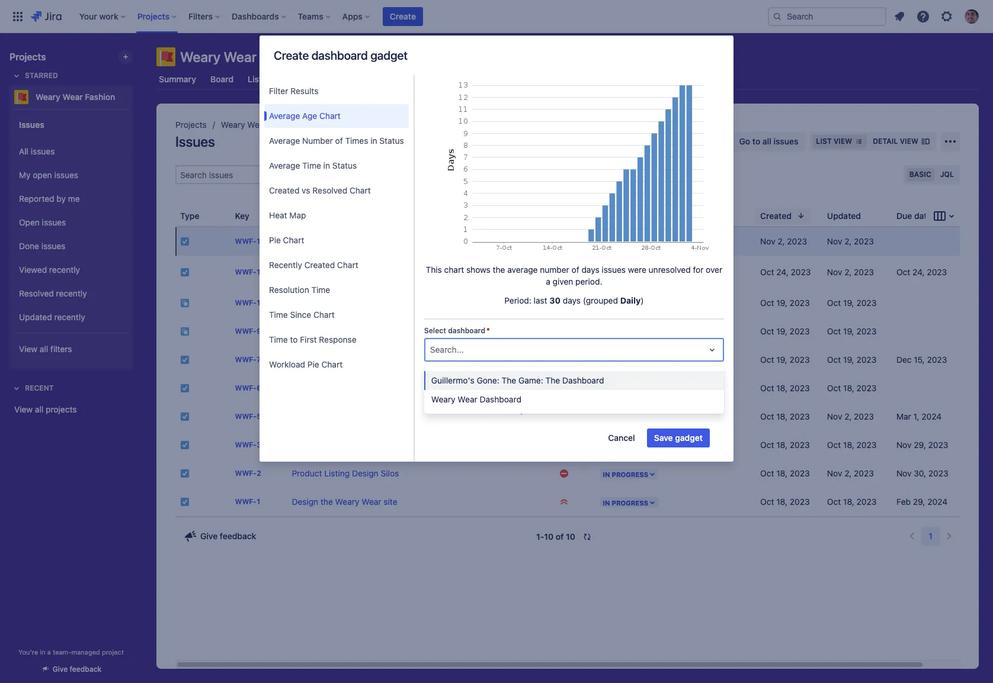 Task type: vqa. For each thing, say whether or not it's contained in the screenshot.
Highest image
yes



Task type: describe. For each thing, give the bounding box(es) containing it.
average time in status
[[269, 161, 357, 171]]

filter for filter results
[[269, 86, 288, 96]]

group containing all issues
[[14, 136, 128, 333]]

jql
[[940, 170, 954, 179]]

average time in status button
[[264, 154, 409, 178]]

product for product listing design silos
[[292, 469, 322, 479]]

of for 10
[[556, 532, 564, 542]]

issues inside "my open issues" link
[[54, 170, 78, 180]]

11
[[257, 268, 264, 277]]

1 vertical spatial give feedback
[[53, 666, 102, 674]]

weary wear dashboard
[[431, 395, 522, 405]]

all issues link
[[14, 140, 128, 164]]

heat map button
[[264, 204, 409, 228]]

status inside issues element
[[601, 211, 626, 221]]

view all filters
[[19, 344, 72, 354]]

dashboard for gadget
[[312, 49, 368, 62]]

time down sweater on the left of page
[[311, 285, 330, 295]]

tab list containing issues
[[149, 69, 986, 90]]

mar 1, 2024
[[897, 412, 942, 422]]

all issues
[[19, 146, 55, 156]]

)
[[641, 296, 644, 306]]

created vs resolved chart
[[269, 186, 371, 196]]

weary inside row
[[335, 497, 359, 507]]

create dashboard gadget
[[274, 49, 408, 62]]

a for make a business proposal to the wholesale distributor
[[315, 236, 319, 247]]

recently for viewed recently
[[49, 265, 80, 275]]

wwf-7 link
[[235, 356, 261, 365]]

10 for wwf-
[[257, 299, 265, 308]]

wear up list link
[[224, 49, 257, 65]]

heat
[[269, 210, 287, 220]]

1 vertical spatial design
[[292, 497, 318, 507]]

task image for product listing design silos
[[180, 469, 190, 479]]

product brainstorm
[[292, 355, 366, 365]]

save gadget
[[654, 433, 703, 443]]

save for save filter
[[670, 170, 689, 180]]

my
[[19, 170, 31, 180]]

list link
[[245, 69, 264, 90]]

a left team-
[[47, 649, 51, 657]]

2 vertical spatial in
[[40, 649, 45, 657]]

of inside this chart shows the average number of days issues were unresolved for over a given period.
[[572, 265, 579, 275]]

calendar
[[276, 74, 312, 84]]

group containing issues
[[14, 109, 128, 369]]

filter name *
[[424, 369, 468, 378]]

create banner
[[0, 0, 993, 33]]

wwf- for 5
[[235, 413, 257, 422]]

task image for design the weary wear site
[[180, 498, 190, 507]]

along
[[421, 261, 442, 271]]

2 the from the left
[[546, 376, 560, 386]]

period.
[[576, 277, 602, 287]]

nov 2, 2023 for oct 24, 2023
[[827, 267, 874, 277]]

1 vertical spatial resolved
[[19, 288, 54, 298]]

wwf- for 7
[[235, 356, 257, 365]]

weary down starred
[[36, 92, 60, 102]]

1 vertical spatial dashboard
[[480, 395, 522, 405]]

chart for workload pie chart
[[322, 360, 343, 370]]

medium image for create a new athleisure top to go along with the turtleneck pillow sweater
[[560, 268, 569, 277]]

highest image
[[560, 356, 569, 365]]

29, for feb
[[913, 497, 925, 507]]

1 horizontal spatial pie
[[307, 360, 319, 370]]

gone:
[[477, 376, 499, 386]]

1 button
[[922, 527, 940, 546]]

go
[[409, 261, 419, 271]]

recently created chart
[[269, 260, 358, 270]]

resolution time button
[[264, 279, 409, 302]]

1 oct 24, 2023 from the left
[[760, 267, 811, 277]]

row containing product listing design silos
[[175, 460, 993, 488]]

business
[[321, 236, 355, 247]]

average for average age chart
[[269, 111, 300, 121]]

0 vertical spatial weary wear fashion link
[[9, 85, 128, 109]]

primary element
[[7, 0, 768, 33]]

task image for create
[[180, 268, 190, 277]]

export
[[652, 136, 678, 146]]

highest image for oct 18, 2023
[[560, 498, 569, 507]]

all for projects
[[35, 405, 43, 415]]

create for create
[[390, 11, 416, 21]]

wwf- for 12
[[235, 237, 257, 246]]

view for detail view
[[900, 137, 919, 146]]

of for times
[[335, 136, 343, 146]]

list for list
[[248, 74, 262, 84]]

1 horizontal spatial give
[[200, 532, 218, 542]]

key
[[235, 211, 249, 221]]

created button
[[756, 208, 811, 224]]

wwf- for 6
[[235, 384, 257, 393]]

chart for time since chart
[[314, 310, 335, 320]]

filter results button
[[264, 79, 409, 103]]

the down listing
[[321, 497, 333, 507]]

1 inside button
[[929, 532, 933, 542]]

in inside the average number of times in status button
[[371, 136, 377, 146]]

done for done issues
[[19, 241, 39, 251]]

make a business proposal to the wholesale distributor
[[292, 236, 497, 247]]

10 for 1-
[[544, 532, 554, 542]]

vs
[[302, 186, 310, 196]]

0 vertical spatial give feedback
[[200, 532, 256, 542]]

p
[[560, 211, 565, 221]]

row containing oct 19, 2023
[[175, 289, 993, 318]]

wear down guillermo's
[[458, 395, 478, 405]]

issues inside open issues 'link'
[[42, 217, 66, 227]]

2, for oct
[[845, 267, 852, 277]]

0 vertical spatial status
[[380, 136, 404, 146]]

create for create a new athleisure top to go along with the turtleneck pillow sweater
[[292, 261, 317, 271]]

viewed
[[19, 265, 47, 275]]

2 vertical spatial weary wear fashion
[[221, 120, 299, 130]]

2 task image from the top
[[180, 413, 190, 422]]

time to first response
[[269, 335, 357, 345]]

feedback for the leftmost give feedback button
[[70, 666, 102, 674]]

3 medium image from the top
[[560, 384, 569, 394]]

feedback for right give feedback button
[[220, 532, 256, 542]]

2, for mar
[[845, 412, 852, 422]]

* for filter name *
[[464, 369, 468, 378]]

2 oct 24, 2023 from the left
[[897, 267, 947, 277]]

all inside 'link'
[[763, 136, 772, 146]]

wwf-1 link
[[235, 498, 260, 507]]

view for list view
[[834, 137, 852, 146]]

the inside create a new athleisure top to go along with the turtleneck pillow sweater
[[462, 261, 475, 271]]

issues inside all issues link
[[31, 146, 55, 156]]

create a new athleisure top to go along with the turtleneck pillow sweater
[[292, 261, 542, 283]]

wwf-10
[[235, 299, 265, 308]]

1 vertical spatial fashion
[[85, 92, 115, 102]]

reported by me link
[[14, 187, 128, 211]]

8 row from the top
[[175, 431, 993, 460]]

team-
[[53, 649, 71, 657]]

* for select dashboard *
[[487, 327, 490, 335]]

0 vertical spatial fashion
[[260, 49, 309, 65]]

since
[[290, 310, 311, 320]]

export issues button
[[645, 132, 728, 151]]

product listing design silos
[[292, 469, 399, 479]]

weary right projects link at the top of page
[[221, 120, 245, 130]]

first
[[300, 335, 317, 345]]

starred
[[25, 71, 58, 80]]

2, for nov
[[845, 469, 852, 479]]

time right 9
[[269, 335, 288, 345]]

2024 for mar 1, 2024
[[922, 412, 942, 422]]

to inside 'link'
[[753, 136, 761, 146]]

wwf- for 9
[[235, 327, 257, 336]]

9
[[257, 327, 261, 336]]

this
[[426, 265, 442, 275]]

wwf-9
[[235, 327, 261, 336]]

product for product brainstorm
[[292, 355, 322, 365]]

last
[[534, 296, 547, 306]]

to right proposal
[[393, 236, 401, 247]]

new for athleisure
[[326, 261, 342, 271]]

undefined generated chart image image
[[439, 75, 709, 254]]

resolution time
[[269, 285, 330, 295]]

1 vertical spatial give
[[53, 666, 68, 674]]

Search field
[[768, 7, 887, 26]]

1 vertical spatial weary wear fashion
[[36, 92, 115, 102]]

this chart shows the average number of days issues were unresolved for over a given period.
[[426, 265, 723, 287]]

filter inside "button"
[[691, 170, 710, 180]]

create for create a new filter based on your search.
[[424, 407, 446, 415]]

2 vertical spatial fashion
[[269, 120, 299, 130]]

average for average number of times in status
[[269, 136, 300, 146]]

(grouped
[[583, 296, 618, 306]]

mar
[[897, 412, 911, 422]]

time inside 'button'
[[269, 310, 288, 320]]

1 inside row
[[257, 498, 260, 507]]

sub task image for wwf-9
[[180, 327, 190, 337]]

wwf-7
[[235, 356, 261, 365]]

wear down list link
[[247, 120, 267, 130]]

go to all issues
[[739, 136, 799, 146]]

cancel button
[[601, 429, 642, 448]]

nov 2, 2023 for mar 1, 2024
[[827, 412, 874, 422]]

0 horizontal spatial projects
[[9, 52, 46, 62]]

wwf-11 link
[[235, 268, 264, 277]]

search.
[[537, 407, 562, 415]]

0 horizontal spatial issues
[[19, 119, 44, 129]]

issues inside the 'done issues' link
[[41, 241, 65, 251]]

0 vertical spatial pie
[[269, 235, 281, 245]]

to inside button
[[290, 335, 298, 345]]

task image for make
[[180, 237, 190, 247]]

response
[[319, 335, 357, 345]]

sorted in descending order image
[[797, 211, 806, 221]]

board
[[210, 74, 234, 84]]

resolved recently link
[[14, 282, 128, 306]]

0 vertical spatial dashboard
[[562, 376, 604, 386]]

sweater
[[292, 273, 323, 283]]

2 vertical spatial issues
[[175, 133, 215, 150]]

type
[[180, 211, 199, 221]]

weary down guillermo's
[[431, 395, 456, 405]]

wwf-3
[[235, 441, 261, 450]]

row containing top apparel brainstorm
[[175, 318, 993, 346]]

project
[[102, 649, 124, 657]]

average for average time in status
[[269, 161, 300, 171]]

wwf-12 link
[[235, 237, 265, 246]]

pie chart
[[269, 235, 304, 245]]

highest image for oct 19, 2023
[[560, 299, 569, 308]]

a for create a new athleisure top to go along with the turtleneck pillow sweater
[[320, 261, 324, 271]]

0 vertical spatial brainstorm
[[340, 327, 382, 337]]

wwf-9 link
[[235, 327, 261, 336]]

type button
[[175, 208, 218, 224]]

2 horizontal spatial issues
[[450, 74, 475, 84]]

select
[[424, 327, 446, 335]]

wwf- for 2
[[235, 470, 257, 479]]

open image
[[705, 343, 720, 357]]

12
[[257, 237, 265, 246]]

basic
[[910, 170, 931, 179]]

time inside button
[[302, 161, 321, 171]]

go to all issues link
[[732, 132, 806, 151]]

1 vertical spatial brainstorm
[[324, 355, 366, 365]]

created for created vs resolved chart
[[269, 186, 300, 196]]

list for list view
[[816, 137, 832, 146]]

new for filter
[[454, 407, 468, 415]]

for
[[693, 265, 704, 275]]



Task type: locate. For each thing, give the bounding box(es) containing it.
athleisure
[[344, 261, 382, 271]]

game:
[[519, 376, 543, 386]]

to left go
[[399, 261, 407, 271]]

issues inside this chart shows the average number of days issues were unresolved for over a given period.
[[602, 265, 626, 275]]

created inside created vs resolved chart button
[[269, 186, 300, 196]]

refresh image
[[583, 533, 592, 542]]

viewed recently link
[[14, 258, 128, 282]]

updated
[[827, 211, 861, 221], [19, 312, 52, 322]]

wwf- up 'wwf-9'
[[235, 299, 257, 308]]

1 the from the left
[[502, 376, 516, 386]]

save for save gadget
[[654, 433, 673, 443]]

nov 29, 2023
[[897, 440, 949, 450]]

list view
[[816, 137, 852, 146]]

view all projects link
[[9, 399, 133, 421]]

apparel
[[308, 327, 338, 337]]

average inside button
[[269, 161, 300, 171]]

8 wwf- from the top
[[235, 441, 257, 450]]

0 horizontal spatial list
[[248, 74, 262, 84]]

wwf- for 10
[[235, 299, 257, 308]]

1 vertical spatial weary wear fashion link
[[221, 118, 299, 132]]

updated inside button
[[827, 211, 861, 221]]

filter for filter name *
[[424, 369, 442, 378]]

done left over
[[684, 267, 704, 277]]

1 vertical spatial projects
[[175, 120, 207, 130]]

19,
[[777, 298, 788, 308], [843, 298, 854, 308], [777, 327, 788, 337], [843, 327, 854, 337], [777, 355, 788, 365], [843, 355, 854, 365]]

reported by me
[[19, 194, 80, 204]]

heat map
[[269, 210, 306, 220]]

number
[[540, 265, 569, 275]]

row down period. at right top
[[175, 289, 993, 318]]

0 vertical spatial average
[[269, 111, 300, 121]]

5
[[257, 413, 261, 422]]

1 vertical spatial view
[[14, 405, 33, 415]]

7 wwf- from the top
[[235, 413, 257, 422]]

to inside create a new athleisure top to go along with the turtleneck pillow sweater
[[399, 261, 407, 271]]

with
[[444, 261, 460, 271]]

chart down average time in status button
[[350, 186, 371, 196]]

task image
[[180, 237, 190, 247], [180, 268, 190, 277], [180, 384, 190, 394]]

days inside this chart shows the average number of days issues were unresolved for over a given period.
[[582, 265, 600, 275]]

5 task image from the top
[[180, 498, 190, 507]]

all for filters
[[40, 344, 48, 354]]

dashboard for *
[[448, 327, 485, 335]]

resolution for resolution
[[684, 211, 725, 221]]

save inside "button"
[[670, 170, 689, 180]]

1 wwf- from the top
[[235, 237, 257, 246]]

my open issues link
[[14, 164, 128, 187]]

date
[[914, 211, 932, 221]]

7
[[257, 356, 261, 365]]

give feedback button down you're in a team-managed project
[[34, 660, 109, 680]]

1 horizontal spatial design
[[352, 469, 379, 479]]

recently for resolved recently
[[56, 288, 87, 298]]

chart down 'business'
[[337, 260, 358, 270]]

1 vertical spatial average
[[269, 136, 300, 146]]

list right the go to all issues
[[816, 137, 832, 146]]

save down export issues
[[670, 170, 689, 180]]

recently for updated recently
[[54, 312, 85, 322]]

search image
[[773, 12, 782, 21]]

10 inside row
[[257, 299, 265, 308]]

* right name on the left of page
[[464, 369, 468, 378]]

dashboard up based
[[480, 395, 522, 405]]

nov for wwf-11
[[827, 267, 842, 277]]

dec 15, 2023
[[897, 355, 947, 365]]

0 vertical spatial product
[[292, 355, 322, 365]]

4 task image from the top
[[180, 469, 190, 479]]

low image
[[560, 237, 569, 247]]

0 vertical spatial give
[[200, 532, 218, 542]]

view for view all projects
[[14, 405, 33, 415]]

row down medium high image at the bottom right of page
[[175, 488, 993, 517]]

1 horizontal spatial filter
[[691, 170, 710, 180]]

status
[[380, 136, 404, 146], [332, 161, 357, 171], [601, 211, 626, 221]]

group
[[14, 109, 128, 369], [14, 136, 128, 333]]

resolved right vs
[[313, 186, 347, 196]]

0 horizontal spatial in
[[40, 649, 45, 657]]

0 vertical spatial filter
[[691, 170, 710, 180]]

weary up board
[[180, 49, 221, 65]]

weary wear fashion down starred
[[36, 92, 115, 102]]

row containing make a business proposal to the wholesale distributor
[[175, 228, 993, 256]]

0 vertical spatial in
[[371, 136, 377, 146]]

tab list
[[149, 69, 986, 90]]

period:
[[505, 296, 532, 306]]

resolved down viewed
[[19, 288, 54, 298]]

recently down 'viewed recently' link
[[56, 288, 87, 298]]

6 wwf- from the top
[[235, 384, 257, 393]]

1 horizontal spatial created
[[304, 260, 335, 270]]

0 vertical spatial days
[[582, 265, 600, 275]]

1 horizontal spatial give feedback
[[200, 532, 256, 542]]

0 vertical spatial view
[[19, 344, 37, 354]]

1 horizontal spatial done
[[684, 267, 704, 277]]

average age chart button
[[264, 104, 409, 128]]

24, down due date button
[[913, 267, 925, 277]]

created inside created button
[[760, 211, 792, 221]]

pie down 'time to first response'
[[307, 360, 319, 370]]

done for done
[[684, 267, 704, 277]]

all right go
[[763, 136, 772, 146]]

a up sweater on the left of page
[[320, 261, 324, 271]]

pie right 12
[[269, 235, 281, 245]]

design left silos
[[352, 469, 379, 479]]

24, down created button
[[777, 267, 789, 277]]

status inside button
[[332, 161, 357, 171]]

a for create a new filter based on your search.
[[448, 407, 452, 415]]

row up lowest image
[[175, 375, 993, 403]]

product listing design silos link
[[292, 469, 399, 479]]

issues right export
[[680, 136, 705, 146]]

sub task image for wwf-10
[[180, 299, 190, 308]]

row containing create a new athleisure top to go along with the turtleneck pillow sweater
[[175, 256, 993, 289]]

created for created
[[760, 211, 792, 221]]

wwf- for 1
[[235, 498, 257, 507]]

2024 for feb 29, 2024
[[928, 497, 948, 507]]

0 vertical spatial medium image
[[560, 268, 569, 277]]

collapse recent projects image
[[9, 382, 24, 396]]

workload pie chart button
[[264, 353, 409, 377]]

row up the period: last 30 days (grouped daily )
[[175, 256, 993, 289]]

4 wwf- from the top
[[235, 327, 257, 336]]

row up cancel
[[175, 403, 993, 431]]

None text field
[[430, 344, 432, 356]]

2 vertical spatial task image
[[180, 384, 190, 394]]

0 vertical spatial new
[[326, 261, 342, 271]]

9 wwf- from the top
[[235, 470, 257, 479]]

unresolved
[[649, 265, 691, 275]]

summary down vs
[[292, 211, 329, 221]]

chart right age at the left top
[[319, 111, 341, 121]]

oct 24, 2023 down due date button
[[897, 267, 947, 277]]

nov for wwf-5
[[827, 412, 842, 422]]

None field
[[425, 382, 723, 403]]

0 horizontal spatial days
[[563, 296, 581, 306]]

status right the p button
[[601, 211, 626, 221]]

1 horizontal spatial *
[[487, 327, 490, 335]]

recently created chart button
[[264, 254, 409, 277]]

save inside button
[[654, 433, 673, 443]]

wwf- for 11
[[235, 268, 257, 277]]

0 horizontal spatial updated
[[19, 312, 52, 322]]

gadget inside button
[[675, 433, 703, 443]]

2 view from the left
[[900, 137, 919, 146]]

a inside this chart shows the average number of days issues were unresolved for over a given period.
[[546, 277, 551, 287]]

open
[[19, 217, 40, 227]]

view for view all filters
[[19, 344, 37, 354]]

site
[[384, 497, 397, 507]]

10 row from the top
[[175, 488, 993, 517]]

1 horizontal spatial projects
[[175, 120, 207, 130]]

issues inside the 'go to all issues' 'link'
[[774, 136, 799, 146]]

1 horizontal spatial updated
[[827, 211, 861, 221]]

1 highest image from the top
[[560, 299, 569, 308]]

chart
[[444, 265, 464, 275]]

1 horizontal spatial in
[[323, 161, 330, 171]]

feedback
[[220, 532, 256, 542], [70, 666, 102, 674]]

0 vertical spatial dashboard
[[312, 49, 368, 62]]

time up vs
[[302, 161, 321, 171]]

make
[[292, 236, 312, 247]]

row containing design the weary wear site
[[175, 488, 993, 517]]

5 row from the top
[[175, 346, 993, 375]]

4 row from the top
[[175, 318, 993, 346]]

filter down 'export issues' button
[[691, 170, 710, 180]]

1 vertical spatial give feedback button
[[34, 660, 109, 680]]

1 vertical spatial list
[[816, 137, 832, 146]]

product down first in the left of the page
[[292, 355, 322, 365]]

2 product from the top
[[292, 469, 322, 479]]

design down product listing design silos "link"
[[292, 497, 318, 507]]

updated button
[[823, 208, 880, 224]]

1 vertical spatial done
[[684, 267, 704, 277]]

1 horizontal spatial 10
[[544, 532, 554, 542]]

create button
[[383, 7, 423, 26]]

nov for wwf-12
[[827, 236, 842, 247]]

2 average from the top
[[269, 136, 300, 146]]

chart for recently created chart
[[337, 260, 358, 270]]

1 task image from the top
[[180, 356, 190, 365]]

issues inside 'export issues' button
[[680, 136, 705, 146]]

open
[[33, 170, 52, 180]]

7 row from the top
[[175, 403, 993, 431]]

jira image
[[31, 9, 61, 23], [31, 9, 61, 23]]

done issues
[[19, 241, 65, 251]]

a
[[315, 236, 319, 247], [320, 261, 324, 271], [546, 277, 551, 287], [448, 407, 452, 415], [47, 649, 51, 657]]

export issues
[[652, 136, 705, 146]]

summary for summary link
[[159, 74, 196, 84]]

wwf- for 3
[[235, 441, 257, 450]]

1 horizontal spatial resolved
[[313, 186, 347, 196]]

create inside button
[[390, 11, 416, 21]]

view left filters
[[19, 344, 37, 354]]

Search issues text field
[[177, 167, 269, 183]]

0 vertical spatial task image
[[180, 237, 190, 247]]

the
[[403, 236, 415, 247], [462, 261, 475, 271], [493, 265, 505, 275], [321, 497, 333, 507]]

chart inside 'button'
[[314, 310, 335, 320]]

of inside the average number of times in status button
[[335, 136, 343, 146]]

1 vertical spatial *
[[464, 369, 468, 378]]

1 vertical spatial 2024
[[928, 497, 948, 507]]

done down open on the left top of page
[[19, 241, 39, 251]]

summary left board
[[159, 74, 196, 84]]

top
[[292, 327, 306, 337]]

the right the with
[[462, 261, 475, 271]]

all left filters
[[40, 344, 48, 354]]

all
[[19, 146, 28, 156]]

3 wwf- from the top
[[235, 299, 257, 308]]

1 horizontal spatial weary wear fashion link
[[221, 118, 299, 132]]

1 horizontal spatial give feedback button
[[177, 527, 263, 546]]

1 vertical spatial filter
[[470, 407, 486, 415]]

design
[[352, 469, 379, 479], [292, 497, 318, 507]]

name
[[444, 369, 463, 378]]

0 horizontal spatial view
[[834, 137, 852, 146]]

feb 29, 2024
[[897, 497, 948, 507]]

nov for wwf-3
[[897, 440, 912, 450]]

1 vertical spatial feedback
[[70, 666, 102, 674]]

* up gone:
[[487, 327, 490, 335]]

1 product from the top
[[292, 355, 322, 365]]

wear inside row
[[362, 497, 381, 507]]

give feedback down wwf-1
[[200, 532, 256, 542]]

29,
[[914, 440, 926, 450], [913, 497, 925, 507]]

wwf-5
[[235, 413, 261, 422]]

0 horizontal spatial *
[[464, 369, 468, 378]]

projects
[[9, 52, 46, 62], [175, 120, 207, 130]]

0 vertical spatial 1
[[257, 498, 260, 507]]

over
[[706, 265, 723, 275]]

1 horizontal spatial feedback
[[220, 532, 256, 542]]

all down recent
[[35, 405, 43, 415]]

filter down weary wear dashboard in the bottom of the page
[[470, 407, 486, 415]]

1 vertical spatial resolution
[[269, 285, 309, 295]]

save filter
[[670, 170, 710, 180]]

5 wwf- from the top
[[235, 356, 257, 365]]

chart down map
[[283, 235, 304, 245]]

you're
[[18, 649, 38, 657]]

1 group from the top
[[14, 109, 128, 369]]

view right detail
[[900, 137, 919, 146]]

2 vertical spatial created
[[304, 260, 335, 270]]

view left detail
[[834, 137, 852, 146]]

wwf- down wwf-7 link
[[235, 384, 257, 393]]

wwf- up wwf-6 on the bottom left of the page
[[235, 356, 257, 365]]

1 task image from the top
[[180, 237, 190, 247]]

collapse starred projects image
[[9, 69, 24, 83]]

0 vertical spatial resolved
[[313, 186, 347, 196]]

product left listing
[[292, 469, 322, 479]]

wwf-10 link
[[235, 299, 265, 308]]

a inside create a new athleisure top to go along with the turtleneck pillow sweater
[[320, 261, 324, 271]]

weary down product listing design silos
[[335, 497, 359, 507]]

0 vertical spatial projects
[[9, 52, 46, 62]]

wwf- down wwf-2 link
[[235, 498, 257, 507]]

pie chart button
[[264, 229, 409, 252]]

3 task image from the top
[[180, 384, 190, 394]]

1 horizontal spatial new
[[454, 407, 468, 415]]

updated for updated recently
[[19, 312, 52, 322]]

list
[[248, 74, 262, 84], [816, 137, 832, 146]]

on
[[510, 407, 518, 415]]

1 vertical spatial all
[[40, 344, 48, 354]]

0 vertical spatial created
[[269, 186, 300, 196]]

days up period. at right top
[[582, 265, 600, 275]]

0 horizontal spatial give feedback
[[53, 666, 102, 674]]

nov 2, 2023 for nov 30, 2023
[[827, 469, 874, 479]]

1 vertical spatial in
[[323, 161, 330, 171]]

updated right sorted in descending order image
[[827, 211, 861, 221]]

viewed recently
[[19, 265, 80, 275]]

wwf- down wwf-12
[[235, 268, 257, 277]]

projects down summary link
[[175, 120, 207, 130]]

wwf-2 link
[[235, 470, 261, 479]]

wwf-11
[[235, 268, 264, 277]]

2 horizontal spatial 10
[[566, 532, 575, 542]]

1 horizontal spatial view
[[900, 137, 919, 146]]

resolution inside issues element
[[684, 211, 725, 221]]

2 wwf- from the top
[[235, 268, 257, 277]]

3 task image from the top
[[180, 441, 190, 450]]

2 row from the top
[[175, 256, 993, 289]]

feedback down the managed on the bottom
[[70, 666, 102, 674]]

wear up all issues link
[[63, 92, 83, 102]]

weary wear fashion up list link
[[180, 49, 309, 65]]

2 vertical spatial recently
[[54, 312, 85, 322]]

issues down projects link at the top of page
[[175, 133, 215, 150]]

1 vertical spatial issues
[[19, 119, 44, 129]]

resolution button
[[679, 208, 744, 224]]

2 24, from the left
[[913, 267, 925, 277]]

based
[[488, 407, 508, 415]]

1,
[[914, 412, 920, 422]]

chart down time to first response button
[[322, 360, 343, 370]]

1 horizontal spatial dashboard
[[448, 327, 485, 335]]

1 vertical spatial of
[[572, 265, 579, 275]]

1 horizontal spatial oct 24, 2023
[[897, 267, 947, 277]]

29, for nov
[[914, 440, 926, 450]]

filter inside button
[[269, 86, 288, 96]]

task image
[[180, 356, 190, 365], [180, 413, 190, 422], [180, 441, 190, 450], [180, 469, 190, 479], [180, 498, 190, 507]]

in
[[371, 136, 377, 146], [323, 161, 330, 171], [40, 649, 45, 657]]

2,
[[778, 236, 785, 247], [845, 236, 852, 247], [845, 267, 852, 277], [845, 412, 852, 422], [845, 469, 852, 479]]

1 medium image from the top
[[560, 268, 569, 277]]

row containing product brainstorm
[[175, 346, 993, 375]]

2 group from the top
[[14, 136, 128, 333]]

1 horizontal spatial dashboard
[[562, 376, 604, 386]]

done inside row
[[684, 267, 704, 277]]

highest image
[[560, 299, 569, 308], [560, 498, 569, 507]]

average down the average age chart
[[269, 136, 300, 146]]

1 horizontal spatial of
[[556, 532, 564, 542]]

issues left were
[[602, 265, 626, 275]]

3 average from the top
[[269, 161, 300, 171]]

1 horizontal spatial issues
[[175, 133, 215, 150]]

2 vertical spatial status
[[601, 211, 626, 221]]

distributor
[[458, 236, 497, 247]]

0 horizontal spatial 10
[[257, 299, 265, 308]]

task image for product brainstorm
[[180, 356, 190, 365]]

view all projects
[[14, 405, 77, 415]]

resolution down sweater on the left of page
[[269, 285, 309, 295]]

pages link
[[410, 69, 438, 90]]

0 horizontal spatial the
[[502, 376, 516, 386]]

0 vertical spatial recently
[[49, 265, 80, 275]]

status down the average number of times in status button
[[332, 161, 357, 171]]

2 highest image from the top
[[560, 498, 569, 507]]

0 horizontal spatial status
[[332, 161, 357, 171]]

2 sub task image from the top
[[180, 327, 190, 337]]

give feedback button down wwf-1
[[177, 527, 263, 546]]

summary inside button
[[292, 211, 329, 221]]

issues up viewed recently
[[41, 241, 65, 251]]

resolved inside button
[[313, 186, 347, 196]]

0 vertical spatial give feedback button
[[177, 527, 263, 546]]

1 down "feb 29, 2024"
[[929, 532, 933, 542]]

0 horizontal spatial new
[[326, 261, 342, 271]]

medium image
[[560, 268, 569, 277], [560, 327, 569, 337], [560, 384, 569, 394]]

1 average from the top
[[269, 111, 300, 121]]

wwf- up "wwf-3"
[[235, 413, 257, 422]]

10 wwf- from the top
[[235, 498, 257, 507]]

0 horizontal spatial resolution
[[269, 285, 309, 295]]

oct 24, 2023 down created button
[[760, 267, 811, 277]]

to right go
[[753, 136, 761, 146]]

2 horizontal spatial in
[[371, 136, 377, 146]]

medium high image
[[560, 469, 569, 479]]

the up go
[[403, 236, 415, 247]]

0 horizontal spatial summary
[[159, 74, 196, 84]]

medium image up highest icon
[[560, 327, 569, 337]]

sub task image
[[180, 299, 190, 308], [180, 327, 190, 337]]

wear left site
[[362, 497, 381, 507]]

1 vertical spatial days
[[563, 296, 581, 306]]

give
[[200, 532, 218, 542], [53, 666, 68, 674]]

29, up 30,
[[914, 440, 926, 450]]

wwf-5 link
[[235, 413, 261, 422]]

chart for average age chart
[[319, 111, 341, 121]]

nov for wwf-2
[[827, 469, 842, 479]]

0 vertical spatial design
[[352, 469, 379, 479]]

0 vertical spatial weary wear fashion
[[180, 49, 309, 65]]

0 vertical spatial gadget
[[371, 49, 408, 62]]

created left sorted in descending order image
[[760, 211, 792, 221]]

1 vertical spatial highest image
[[560, 498, 569, 507]]

board link
[[208, 69, 236, 90]]

updated for updated
[[827, 211, 861, 221]]

dashboard
[[562, 376, 604, 386], [480, 395, 522, 405]]

highest image down given
[[560, 299, 569, 308]]

summary for summary button at the left top of page
[[292, 211, 329, 221]]

1 24, from the left
[[777, 267, 789, 277]]

updated down resolved recently
[[19, 312, 52, 322]]

lowest image
[[560, 413, 569, 422]]

wwf- up wwf-1
[[235, 470, 257, 479]]

issues element
[[175, 206, 993, 517]]

medium image for top apparel brainstorm
[[560, 327, 569, 337]]

row
[[175, 228, 993, 256], [175, 256, 993, 289], [175, 289, 993, 318], [175, 318, 993, 346], [175, 346, 993, 375], [175, 375, 993, 403], [175, 403, 993, 431], [175, 431, 993, 460], [175, 460, 993, 488], [175, 488, 993, 517]]

managed
[[71, 649, 100, 657]]

give feedback down you're in a team-managed project
[[53, 666, 102, 674]]

1 horizontal spatial filter
[[424, 369, 442, 378]]

0 vertical spatial filter
[[269, 86, 288, 96]]

dashboard up search...
[[448, 327, 485, 335]]

medium image left period. at right top
[[560, 268, 569, 277]]

1 horizontal spatial 24,
[[913, 267, 925, 277]]

due date button
[[892, 208, 951, 224]]

1 view from the left
[[834, 137, 852, 146]]

create for create dashboard gadget
[[274, 49, 309, 62]]

wwf-6
[[235, 384, 261, 393]]

a down number
[[546, 277, 551, 287]]

3 row from the top
[[175, 289, 993, 318]]

6 row from the top
[[175, 375, 993, 403]]

15,
[[914, 355, 925, 365]]

created up sweater on the left of page
[[304, 260, 335, 270]]

search...
[[430, 345, 464, 355]]

9 row from the top
[[175, 460, 993, 488]]

a right make
[[315, 236, 319, 247]]

resolution for resolution time
[[269, 285, 309, 295]]

cancel
[[608, 433, 635, 443]]

2 task image from the top
[[180, 268, 190, 277]]

average
[[269, 111, 300, 121], [269, 136, 300, 146], [269, 161, 300, 171]]

2 medium image from the top
[[560, 327, 569, 337]]

1 vertical spatial save
[[654, 433, 673, 443]]

oct 19, 2023
[[760, 298, 810, 308], [827, 298, 877, 308], [760, 327, 810, 337], [827, 327, 877, 337], [760, 355, 810, 365], [827, 355, 877, 365]]

0 vertical spatial 2024
[[922, 412, 942, 422]]

give feedback button
[[177, 527, 263, 546], [34, 660, 109, 680]]

0 vertical spatial 29,
[[914, 440, 926, 450]]

0 horizontal spatial give feedback button
[[34, 660, 109, 680]]

1 row from the top
[[175, 228, 993, 256]]

created inside recently created chart button
[[304, 260, 335, 270]]

reported
[[19, 194, 54, 204]]

create a new athleisure top to go along with the turtleneck pillow sweater link
[[292, 261, 542, 283]]

in inside average time in status button
[[323, 161, 330, 171]]

create inside create a new athleisure top to go along with the turtleneck pillow sweater
[[292, 261, 317, 271]]

average number of times in status button
[[264, 129, 409, 153]]

top apparel brainstorm link
[[292, 327, 382, 337]]

1 sub task image from the top
[[180, 299, 190, 308]]

to left first in the left of the page
[[290, 335, 298, 345]]

0 horizontal spatial design
[[292, 497, 318, 507]]

new inside create a new athleisure top to go along with the turtleneck pillow sweater
[[326, 261, 342, 271]]

projects
[[46, 405, 77, 415]]

recently
[[269, 260, 302, 270]]

2024
[[922, 412, 942, 422], [928, 497, 948, 507]]

the inside this chart shows the average number of days issues were unresolved for over a given period.
[[493, 265, 505, 275]]

1 vertical spatial new
[[454, 407, 468, 415]]

2024 down nov 30, 2023
[[928, 497, 948, 507]]

the right shows
[[493, 265, 505, 275]]

feedback down wwf-1
[[220, 532, 256, 542]]

0 horizontal spatial gadget
[[371, 49, 408, 62]]

projects link
[[175, 118, 207, 132]]

issues down all issues link
[[54, 170, 78, 180]]

1 vertical spatial medium image
[[560, 327, 569, 337]]



